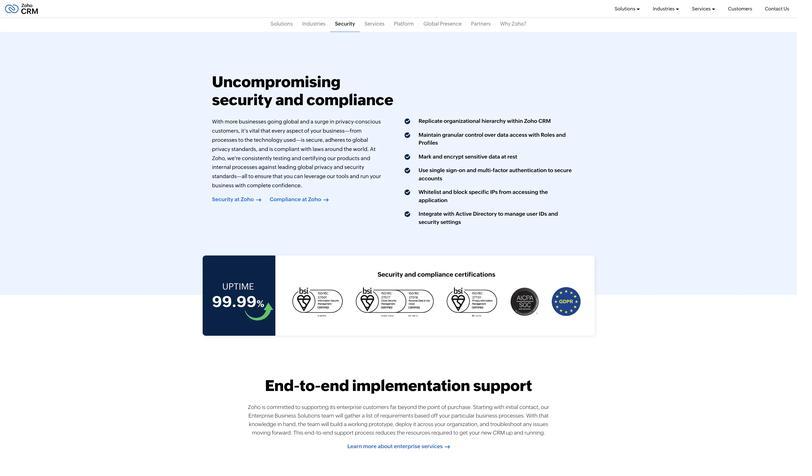 Task type: describe. For each thing, give the bounding box(es) containing it.
factor
[[493, 167, 508, 174]]

1 horizontal spatial compliance
[[418, 271, 453, 278]]

99.99
[[212, 293, 257, 311]]

the up this
[[298, 422, 306, 428]]

certifications
[[455, 271, 496, 278]]

reduces
[[376, 430, 396, 437]]

security for security at zoho
[[212, 196, 233, 203]]

deploy
[[395, 422, 412, 428]]

leading
[[278, 164, 297, 171]]

maintain granular control over data access with roles and profiles
[[419, 132, 566, 146]]

authentication
[[509, 167, 547, 174]]

2 vertical spatial global
[[298, 164, 313, 171]]

aspect
[[286, 128, 303, 134]]

ips
[[490, 189, 498, 195]]

whitelist
[[419, 189, 441, 195]]

why zoho?
[[500, 21, 527, 27]]

more for businesses
[[225, 119, 238, 125]]

compliance at zoho link
[[270, 195, 328, 204]]

global presence
[[424, 21, 462, 27]]

the up "products"
[[344, 146, 352, 152]]

hierarchy
[[482, 118, 506, 124]]

implementation
[[352, 377, 470, 395]]

accessing
[[513, 189, 538, 195]]

we're
[[227, 155, 241, 162]]

the up based
[[418, 404, 426, 411]]

1 vertical spatial enterprise
[[394, 444, 421, 450]]

0 horizontal spatial privacy
[[212, 146, 230, 152]]

across
[[418, 422, 434, 428]]

active
[[456, 211, 472, 217]]

to down business—from
[[346, 137, 351, 143]]

roles
[[541, 132, 555, 138]]

secure
[[555, 167, 572, 174]]

standards,
[[231, 146, 258, 152]]

off
[[431, 413, 438, 419]]

in inside zoho is committed to supporting its enterprise customers far beyond the point of purchase. starting with initial contact, our enterprise business solutions team will gather a list of requirements based off your particular business processes. with that knowledge in hand, the team will build a working prototype, deploy it across your organization, and troubleshoot any issues moving forward. this end-to-end support process reduces the resources required to get your new crm up and running.
[[278, 422, 282, 428]]

secure,
[[306, 137, 324, 143]]

at for compliance at zoho
[[302, 196, 307, 203]]

to up the complete
[[249, 173, 254, 180]]

is inside zoho is committed to supporting its enterprise customers far beyond the point of purchase. starting with initial contact, our enterprise business solutions team will gather a list of requirements based off your particular business processes. with that knowledge in hand, the team will build a working prototype, deploy it across your organization, and troubleshoot any issues moving forward. this end-to-end support process reduces the resources required to get your new crm up and running.
[[262, 404, 266, 411]]

0 vertical spatial will
[[335, 413, 343, 419]]

maintain
[[419, 132, 441, 138]]

within
[[507, 118, 523, 124]]

build
[[330, 422, 343, 428]]

uncompromising security and compliance
[[212, 73, 394, 109]]

against
[[259, 164, 277, 171]]

solutions for services
[[615, 6, 636, 11]]

it's
[[241, 128, 248, 134]]

conscious
[[356, 119, 381, 125]]

integrate
[[419, 211, 442, 217]]

0 vertical spatial processes
[[212, 137, 237, 143]]

is inside with more businesses going global and a surge in privacy-conscious customers, it's vital that every aspect of your business—from processes to the technology used—is secure, adheres to global privacy standards, and is compliant with laws around the world. at zoho, we're consistently testing and certifying our products and internal processes against leading global privacy and security standards—all to ensure that you can leverage our tools and run your business with complete confidence.
[[269, 146, 273, 152]]

partners
[[471, 21, 491, 27]]

1 horizontal spatial support
[[473, 377, 532, 395]]

presence
[[440, 21, 462, 27]]

list
[[366, 413, 373, 419]]

1 vertical spatial processes
[[232, 164, 257, 171]]

contact,
[[520, 404, 540, 411]]

new
[[481, 430, 492, 437]]

industries for security
[[302, 21, 326, 27]]

its
[[330, 404, 336, 411]]

issues
[[533, 422, 548, 428]]

can
[[294, 173, 303, 180]]

0 vertical spatial to-
[[300, 377, 321, 395]]

compliance
[[270, 196, 301, 203]]

0 vertical spatial global
[[283, 119, 299, 125]]

specific
[[469, 189, 489, 195]]

zoho,
[[212, 155, 226, 162]]

replicate organizational hierarchy within zoho crm
[[419, 118, 551, 124]]

learn more about enterprise services link
[[348, 443, 450, 452]]

0 vertical spatial end
[[321, 377, 349, 395]]

knowledge
[[249, 422, 276, 428]]

business—from
[[323, 128, 362, 134]]

a inside with more businesses going global and a surge in privacy-conscious customers, it's vital that every aspect of your business—from processes to the technology used—is secure, adheres to global privacy standards, and is compliant with laws around the world. at zoho, we're consistently testing and certifying our products and internal processes against leading global privacy and security standards—all to ensure that you can leverage our tools and run your business with complete confidence.
[[311, 119, 314, 125]]

1 horizontal spatial privacy
[[314, 164, 333, 171]]

customers
[[728, 6, 753, 11]]

2 vertical spatial of
[[374, 413, 379, 419]]

and inside whitelist and block specific ips from accessing the application
[[443, 189, 452, 195]]

with inside with more businesses going global and a surge in privacy-conscious customers, it's vital that every aspect of your business—from processes to the technology used—is secure, adheres to global privacy standards, and is compliant with laws around the world. at zoho, we're consistently testing and certifying our products and internal processes against leading global privacy and security standards—all to ensure that you can leverage our tools and run your business with complete confidence.
[[212, 119, 224, 125]]

required
[[432, 430, 452, 437]]

complete
[[247, 183, 271, 189]]

to up business
[[296, 404, 300, 411]]

encrypt
[[444, 154, 464, 160]]

zoho is committed to supporting its enterprise customers far beyond the point of purchase. starting with initial contact, our enterprise business solutions team will gather a list of requirements based off your particular business processes. with that knowledge in hand, the team will build a working prototype, deploy it across your organization, and troubleshoot any issues moving forward. this end-to-end support process reduces the resources required to get your new crm up and running.
[[248, 404, 549, 437]]

and inside use single sign-on and multi-factor authentication to secure accounts
[[467, 167, 477, 174]]

run
[[361, 173, 369, 180]]

multi-
[[478, 167, 493, 174]]

laws
[[313, 146, 324, 152]]

to up standards,
[[238, 137, 244, 143]]

with more businesses going global and a surge in privacy-conscious customers, it's vital that every aspect of your business—from processes to the technology used—is secure, adheres to global privacy standards, and is compliant with laws around the world. at zoho, we're consistently testing and certifying our products and internal processes against leading global privacy and security standards—all to ensure that you can leverage our tools and run your business with complete confidence.
[[212, 119, 381, 189]]

around
[[325, 146, 343, 152]]

zoho crm logo image
[[5, 2, 38, 16]]

on
[[459, 167, 466, 174]]

based
[[415, 413, 430, 419]]

access
[[510, 132, 527, 138]]

1 horizontal spatial services
[[692, 6, 711, 11]]

security at zoho
[[212, 196, 254, 203]]

process
[[355, 430, 374, 437]]

privacy-
[[336, 119, 356, 125]]

0 vertical spatial crm
[[539, 118, 551, 124]]

security inside integrate with active directory to manage user ids and security settings
[[419, 219, 439, 225]]

1 horizontal spatial team
[[322, 413, 334, 419]]

that inside zoho is committed to supporting its enterprise customers far beyond the point of purchase. starting with initial contact, our enterprise business solutions team will gather a list of requirements based off your particular business processes. with that knowledge in hand, the team will build a working prototype, deploy it across your organization, and troubleshoot any issues moving forward. this end-to-end support process reduces the resources required to get your new crm up and running.
[[539, 413, 549, 419]]

beyond
[[398, 404, 417, 411]]

zoho down leverage
[[308, 196, 321, 203]]

about
[[378, 444, 393, 450]]

hand,
[[283, 422, 297, 428]]

supporting
[[302, 404, 329, 411]]

mark and encrypt sensitive data at rest
[[419, 154, 517, 160]]

security and compliance certifications
[[378, 271, 496, 278]]

1 vertical spatial services
[[365, 21, 385, 27]]

industries for services
[[653, 6, 675, 11]]

security at zoho link
[[212, 195, 261, 204]]

zoho inside 'link'
[[241, 196, 254, 203]]

crm inside zoho is committed to supporting its enterprise customers far beyond the point of purchase. starting with initial contact, our enterprise business solutions team will gather a list of requirements based off your particular business processes. with that knowledge in hand, the team will build a working prototype, deploy it across your organization, and troubleshoot any issues moving forward. this end-to-end support process reduces the resources required to get your new crm up and running.
[[493, 430, 505, 437]]

standards—all
[[212, 173, 247, 180]]

compliant
[[274, 146, 300, 152]]

requirements
[[380, 413, 413, 419]]

security for security and compliance certifications
[[378, 271, 403, 278]]

business inside zoho is committed to supporting its enterprise customers far beyond the point of purchase. starting with initial contact, our enterprise business solutions team will gather a list of requirements based off your particular business processes. with that knowledge in hand, the team will build a working prototype, deploy it across your organization, and troubleshoot any issues moving forward. this end-to-end support process reduces the resources required to get your new crm up and running.
[[476, 413, 498, 419]]

security inside uncompromising security and compliance
[[212, 91, 273, 109]]

certifying
[[302, 155, 326, 162]]

compliance inside uncompromising security and compliance
[[307, 91, 394, 109]]

any
[[523, 422, 532, 428]]

uptime 99.99 %
[[212, 282, 264, 311]]

zoho inside zoho is committed to supporting its enterprise customers far beyond the point of purchase. starting with initial contact, our enterprise business solutions team will gather a list of requirements based off your particular business processes. with that knowledge in hand, the team will build a working prototype, deploy it across your organization, and troubleshoot any issues moving forward. this end-to-end support process reduces the resources required to get your new crm up and running.
[[248, 404, 261, 411]]

forward.
[[272, 430, 292, 437]]

0 vertical spatial our
[[328, 155, 336, 162]]

your up secure,
[[311, 128, 322, 134]]



Task type: vqa. For each thing, say whether or not it's contained in the screenshot.
the looks
no



Task type: locate. For each thing, give the bounding box(es) containing it.
is up enterprise
[[262, 404, 266, 411]]

1 vertical spatial crm
[[493, 430, 505, 437]]

with inside zoho is committed to supporting its enterprise customers far beyond the point of purchase. starting with initial contact, our enterprise business solutions team will gather a list of requirements based off your particular business processes. with that knowledge in hand, the team will build a working prototype, deploy it across your organization, and troubleshoot any issues moving forward. this end-to-end support process reduces the resources required to get your new crm up and running.
[[494, 404, 505, 411]]

1 horizontal spatial with
[[527, 413, 538, 419]]

1 horizontal spatial security
[[335, 21, 355, 27]]

with up settings
[[443, 211, 455, 217]]

1 horizontal spatial crm
[[539, 118, 551, 124]]

with inside maintain granular control over data access with roles and profiles
[[529, 132, 540, 138]]

of
[[304, 128, 310, 134], [442, 404, 447, 411], [374, 413, 379, 419]]

security
[[212, 91, 273, 109], [344, 164, 364, 171], [419, 219, 439, 225]]

rest
[[508, 154, 517, 160]]

more up 'customers,'
[[225, 119, 238, 125]]

zoho right within
[[524, 118, 537, 124]]

used—is
[[284, 137, 305, 143]]

0 vertical spatial solutions
[[615, 6, 636, 11]]

0 horizontal spatial support
[[334, 430, 354, 437]]

solutions
[[615, 6, 636, 11], [271, 21, 293, 27], [298, 413, 320, 419]]

0 horizontal spatial more
[[225, 119, 238, 125]]

customers
[[363, 404, 389, 411]]

1 horizontal spatial industries
[[653, 6, 675, 11]]

business down standards—all
[[212, 183, 234, 189]]

security inside 'link'
[[212, 196, 233, 203]]

to- up supporting
[[300, 377, 321, 395]]

1 vertical spatial with
[[527, 413, 538, 419]]

more inside learn more about enterprise services link
[[363, 444, 377, 450]]

1 vertical spatial privacy
[[314, 164, 333, 171]]

business
[[275, 413, 296, 419]]

uncompromising
[[212, 73, 341, 91]]

learn more about enterprise services
[[348, 444, 443, 450]]

1 vertical spatial a
[[362, 413, 365, 419]]

our down around
[[328, 155, 336, 162]]

crm up roles on the right of page
[[539, 118, 551, 124]]

data up "factor"
[[489, 154, 500, 160]]

tools
[[336, 173, 349, 180]]

0 horizontal spatial at
[[235, 196, 240, 203]]

at inside 'link'
[[235, 196, 240, 203]]

organizational
[[444, 118, 481, 124]]

2 horizontal spatial of
[[442, 404, 447, 411]]

support inside zoho is committed to supporting its enterprise customers far beyond the point of purchase. starting with initial contact, our enterprise business solutions team will gather a list of requirements based off your particular business processes. with that knowledge in hand, the team will build a working prototype, deploy it across your organization, and troubleshoot any issues moving forward. this end-to-end support process reduces the resources required to get your new crm up and running.
[[334, 430, 354, 437]]

1 horizontal spatial a
[[344, 422, 347, 428]]

global
[[283, 119, 299, 125], [353, 137, 368, 143], [298, 164, 313, 171]]

with down contact,
[[527, 413, 538, 419]]

security down integrate
[[419, 219, 439, 225]]

why
[[500, 21, 511, 27]]

1 vertical spatial industries
[[302, 21, 326, 27]]

with left laws
[[301, 146, 312, 152]]

global up the can at the left top
[[298, 164, 313, 171]]

working
[[348, 422, 368, 428]]

end-to-end implementation support
[[265, 377, 532, 395]]

that up technology
[[261, 128, 271, 134]]

customers link
[[728, 0, 753, 17]]

this
[[293, 430, 303, 437]]

sign-
[[446, 167, 459, 174]]

zoho down the complete
[[241, 196, 254, 203]]

a left surge
[[311, 119, 314, 125]]

purchase.
[[448, 404, 472, 411]]

global up aspect
[[283, 119, 299, 125]]

us
[[784, 6, 790, 11]]

our left tools
[[327, 173, 335, 180]]

2 vertical spatial security
[[419, 219, 439, 225]]

in right surge
[[330, 119, 334, 125]]

0 horizontal spatial that
[[261, 128, 271, 134]]

to left get
[[454, 430, 459, 437]]

0 vertical spatial business
[[212, 183, 234, 189]]

0 vertical spatial team
[[322, 413, 334, 419]]

1 vertical spatial business
[[476, 413, 498, 419]]

organization,
[[447, 422, 479, 428]]

1 horizontal spatial will
[[335, 413, 343, 419]]

the right accessing
[[540, 189, 548, 195]]

committed
[[267, 404, 294, 411]]

data for sensitive
[[489, 154, 500, 160]]

end-
[[305, 430, 316, 437]]

at
[[501, 154, 506, 160], [235, 196, 240, 203], [302, 196, 307, 203]]

granular
[[442, 132, 464, 138]]

0 vertical spatial that
[[261, 128, 271, 134]]

end-
[[265, 377, 300, 395]]

1 horizontal spatial in
[[330, 119, 334, 125]]

1 vertical spatial our
[[327, 173, 335, 180]]

more for about
[[363, 444, 377, 450]]

the down it's
[[245, 137, 253, 143]]

processes.
[[499, 413, 525, 419]]

0 vertical spatial with
[[212, 119, 224, 125]]

that up issues
[[539, 413, 549, 419]]

security down "products"
[[344, 164, 364, 171]]

crm left up
[[493, 430, 505, 437]]

to left secure
[[548, 167, 553, 174]]

of inside with more businesses going global and a surge in privacy-conscious customers, it's vital that every aspect of your business—from processes to the technology used—is secure, adheres to global privacy standards, and is compliant with laws around the world. at zoho, we're consistently testing and certifying our products and internal processes against leading global privacy and security standards—all to ensure that you can leverage our tools and run your business with complete confidence.
[[304, 128, 310, 134]]

your right run
[[370, 173, 381, 180]]

in up forward.
[[278, 422, 282, 428]]

and inside integrate with active directory to manage user ids and security settings
[[548, 211, 558, 217]]

to- inside zoho is committed to supporting its enterprise customers far beyond the point of purchase. starting with initial contact, our enterprise business solutions team will gather a list of requirements based off your particular business processes. with that knowledge in hand, the team will build a working prototype, deploy it across your organization, and troubleshoot any issues moving forward. this end-to-end support process reduces the resources required to get your new crm up and running.
[[316, 430, 324, 437]]

will left build
[[321, 422, 329, 428]]

that left you
[[273, 173, 283, 180]]

0 horizontal spatial services
[[365, 21, 385, 27]]

prototype,
[[369, 422, 394, 428]]

confidence.
[[272, 183, 302, 189]]

1 vertical spatial to-
[[316, 430, 324, 437]]

0 vertical spatial data
[[497, 132, 509, 138]]

replicate
[[419, 118, 443, 124]]

0 horizontal spatial enterprise
[[337, 404, 362, 411]]

at down standards—all
[[235, 196, 240, 203]]

with left roles on the right of page
[[529, 132, 540, 138]]

of right list
[[374, 413, 379, 419]]

end down build
[[324, 430, 333, 437]]

2 horizontal spatial security
[[419, 219, 439, 225]]

your right off
[[439, 413, 450, 419]]

1 vertical spatial in
[[278, 422, 282, 428]]

0 vertical spatial security
[[335, 21, 355, 27]]

with down standards—all
[[235, 183, 246, 189]]

0 horizontal spatial is
[[262, 404, 266, 411]]

0 horizontal spatial security
[[212, 196, 233, 203]]

more down process
[[363, 444, 377, 450]]

with
[[212, 119, 224, 125], [527, 413, 538, 419]]

2 horizontal spatial at
[[501, 154, 506, 160]]

security inside with more businesses going global and a surge in privacy-conscious customers, it's vital that every aspect of your business—from processes to the technology used—is secure, adheres to global privacy standards, and is compliant with laws around the world. at zoho, we're consistently testing and certifying our products and internal processes against leading global privacy and security standards—all to ensure that you can leverage our tools and run your business with complete confidence.
[[344, 164, 364, 171]]

with left initial
[[494, 404, 505, 411]]

0 vertical spatial of
[[304, 128, 310, 134]]

internal
[[212, 164, 231, 171]]

at for security at zoho
[[235, 196, 240, 203]]

team up end-
[[307, 422, 320, 428]]

0 horizontal spatial solutions
[[271, 21, 293, 27]]

0 vertical spatial industries
[[653, 6, 675, 11]]

0 vertical spatial is
[[269, 146, 273, 152]]

is
[[269, 146, 273, 152], [262, 404, 266, 411]]

user
[[527, 211, 538, 217]]

1 vertical spatial of
[[442, 404, 447, 411]]

solutions inside zoho is committed to supporting its enterprise customers far beyond the point of purchase. starting with initial contact, our enterprise business solutions team will gather a list of requirements based off your particular business processes. with that knowledge in hand, the team will build a working prototype, deploy it across your organization, and troubleshoot any issues moving forward. this end-to-end support process reduces the resources required to get your new crm up and running.
[[298, 413, 320, 419]]

security up businesses
[[212, 91, 273, 109]]

1 horizontal spatial is
[[269, 146, 273, 152]]

it
[[413, 422, 416, 428]]

ensure
[[255, 173, 272, 180]]

and inside maintain granular control over data access with roles and profiles
[[556, 132, 566, 138]]

control
[[465, 132, 484, 138]]

to- right this
[[316, 430, 324, 437]]

accounts
[[419, 175, 442, 182]]

businesses
[[239, 119, 266, 125]]

up
[[506, 430, 513, 437]]

security for security
[[335, 21, 355, 27]]

1 horizontal spatial solutions
[[298, 413, 320, 419]]

0 vertical spatial privacy
[[212, 146, 230, 152]]

that
[[261, 128, 271, 134], [273, 173, 283, 180], [539, 413, 549, 419]]

compliance
[[307, 91, 394, 109], [418, 271, 453, 278]]

you
[[284, 173, 293, 180]]

our right contact,
[[541, 404, 549, 411]]

0 horizontal spatial a
[[311, 119, 314, 125]]

end
[[321, 377, 349, 395], [324, 430, 333, 437]]

0 horizontal spatial crm
[[493, 430, 505, 437]]

at left rest
[[501, 154, 506, 160]]

the
[[245, 137, 253, 143], [344, 146, 352, 152], [540, 189, 548, 195], [418, 404, 426, 411], [298, 422, 306, 428], [397, 430, 405, 437]]

integrate with active directory to manage user ids and security settings
[[419, 211, 558, 225]]

0 vertical spatial a
[[311, 119, 314, 125]]

1 vertical spatial end
[[324, 430, 333, 437]]

2 vertical spatial security
[[378, 271, 403, 278]]

1 vertical spatial will
[[321, 422, 329, 428]]

privacy up leverage
[[314, 164, 333, 171]]

solutions for security
[[271, 21, 293, 27]]

will up build
[[335, 413, 343, 419]]

in inside with more businesses going global and a surge in privacy-conscious customers, it's vital that every aspect of your business—from processes to the technology used—is secure, adheres to global privacy standards, and is compliant with laws around the world. at zoho, we're consistently testing and certifying our products and internal processes against leading global privacy and security standards—all to ensure that you can leverage our tools and run your business with complete confidence.
[[330, 119, 334, 125]]

0 vertical spatial compliance
[[307, 91, 394, 109]]

1 vertical spatial more
[[363, 444, 377, 450]]

zoho
[[524, 118, 537, 124], [241, 196, 254, 203], [308, 196, 321, 203], [248, 404, 261, 411]]

0 horizontal spatial will
[[321, 422, 329, 428]]

0 horizontal spatial with
[[212, 119, 224, 125]]

the down deploy
[[397, 430, 405, 437]]

enterprise inside zoho is committed to supporting its enterprise customers far beyond the point of purchase. starting with initial contact, our enterprise business solutions team will gather a list of requirements based off your particular business processes. with that knowledge in hand, the team will build a working prototype, deploy it across your organization, and troubleshoot any issues moving forward. this end-to-end support process reduces the resources required to get your new crm up and running.
[[337, 404, 362, 411]]

0 horizontal spatial team
[[307, 422, 320, 428]]

0 horizontal spatial in
[[278, 422, 282, 428]]

with inside zoho is committed to supporting its enterprise customers far beyond the point of purchase. starting with initial contact, our enterprise business solutions team will gather a list of requirements based off your particular business processes. with that knowledge in hand, the team will build a working prototype, deploy it across your organization, and troubleshoot any issues moving forward. this end-to-end support process reduces the resources required to get your new crm up and running.
[[527, 413, 538, 419]]

team down its
[[322, 413, 334, 419]]

enterprise
[[249, 413, 274, 419]]

with up 'customers,'
[[212, 119, 224, 125]]

compliance at zoho
[[270, 196, 321, 203]]

zoho?
[[512, 21, 527, 27]]

data inside maintain granular control over data access with roles and profiles
[[497, 132, 509, 138]]

at right compliance
[[302, 196, 307, 203]]

1 horizontal spatial more
[[363, 444, 377, 450]]

1 horizontal spatial at
[[302, 196, 307, 203]]

your up required
[[435, 422, 446, 428]]

will
[[335, 413, 343, 419], [321, 422, 329, 428]]

1 horizontal spatial business
[[476, 413, 498, 419]]

end inside zoho is committed to supporting its enterprise customers far beyond the point of purchase. starting with initial contact, our enterprise business solutions team will gather a list of requirements based off your particular business processes. with that knowledge in hand, the team will build a working prototype, deploy it across your organization, and troubleshoot any issues moving forward. this end-to-end support process reduces the resources required to get your new crm up and running.
[[324, 430, 333, 437]]

business down starting
[[476, 413, 498, 419]]

1 vertical spatial support
[[334, 430, 354, 437]]

0 horizontal spatial industries
[[302, 21, 326, 27]]

to inside use single sign-on and multi-factor authentication to secure accounts
[[548, 167, 553, 174]]

point
[[427, 404, 440, 411]]

a left list
[[362, 413, 365, 419]]

0 horizontal spatial business
[[212, 183, 234, 189]]

0 vertical spatial support
[[473, 377, 532, 395]]

privacy up zoho,
[[212, 146, 230, 152]]

1 vertical spatial global
[[353, 137, 368, 143]]

initial
[[506, 404, 519, 411]]

1 vertical spatial data
[[489, 154, 500, 160]]

with inside integrate with active directory to manage user ids and security settings
[[443, 211, 455, 217]]

from
[[499, 189, 512, 195]]

more inside with more businesses going global and a surge in privacy-conscious customers, it's vital that every aspect of your business—from processes to the technology used—is secure, adheres to global privacy standards, and is compliant with laws around the world. at zoho, we're consistently testing and certifying our products and internal processes against leading global privacy and security standards—all to ensure that you can leverage our tools and run your business with complete confidence.
[[225, 119, 238, 125]]

sensitive
[[465, 154, 488, 160]]

global up world.
[[353, 137, 368, 143]]

your right get
[[469, 430, 480, 437]]

2 vertical spatial a
[[344, 422, 347, 428]]

zoho up enterprise
[[248, 404, 261, 411]]

1 vertical spatial that
[[273, 173, 283, 180]]

uptime
[[222, 282, 254, 292]]

1 vertical spatial is
[[262, 404, 266, 411]]

every
[[272, 128, 285, 134]]

technology
[[254, 137, 283, 143]]

support down build
[[334, 430, 354, 437]]

0 vertical spatial enterprise
[[337, 404, 362, 411]]

is down technology
[[269, 146, 273, 152]]

testing
[[273, 155, 291, 162]]

contact
[[765, 6, 783, 11]]

to inside integrate with active directory to manage user ids and security settings
[[498, 211, 504, 217]]

data right over
[[497, 132, 509, 138]]

the inside whitelist and block specific ips from accessing the application
[[540, 189, 548, 195]]

enterprise up gather
[[337, 404, 362, 411]]

0 horizontal spatial security
[[212, 91, 273, 109]]

starting
[[473, 404, 493, 411]]

going
[[267, 119, 282, 125]]

0 vertical spatial services
[[692, 6, 711, 11]]

our inside zoho is committed to supporting its enterprise customers far beyond the point of purchase. starting with initial contact, our enterprise business solutions team will gather a list of requirements based off your particular business processes. with that knowledge in hand, the team will build a working prototype, deploy it across your organization, and troubleshoot any issues moving forward. this end-to-end support process reduces the resources required to get your new crm up and running.
[[541, 404, 549, 411]]

data for over
[[497, 132, 509, 138]]

mark
[[419, 154, 432, 160]]

1 vertical spatial security
[[344, 164, 364, 171]]

processes down 'customers,'
[[212, 137, 237, 143]]

1 vertical spatial solutions
[[271, 21, 293, 27]]

2 vertical spatial our
[[541, 404, 549, 411]]

data
[[497, 132, 509, 138], [489, 154, 500, 160]]

enterprise down resources
[[394, 444, 421, 450]]

0 horizontal spatial compliance
[[307, 91, 394, 109]]

a right build
[[344, 422, 347, 428]]

end up its
[[321, 377, 349, 395]]

processes down the we're in the top left of the page
[[232, 164, 257, 171]]

manage
[[505, 211, 526, 217]]

business inside with more businesses going global and a surge in privacy-conscious customers, it's vital that every aspect of your business—from processes to the technology used—is secure, adheres to global privacy standards, and is compliant with laws around the world. at zoho, we're consistently testing and certifying our products and internal processes against leading global privacy and security standards—all to ensure that you can leverage our tools and run your business with complete confidence.
[[212, 183, 234, 189]]

and inside uncompromising security and compliance
[[276, 91, 304, 109]]

2 vertical spatial that
[[539, 413, 549, 419]]

0 vertical spatial security
[[212, 91, 273, 109]]

products
[[337, 155, 360, 162]]

ids
[[539, 211, 547, 217]]

support up initial
[[473, 377, 532, 395]]

2 vertical spatial solutions
[[298, 413, 320, 419]]

1 vertical spatial compliance
[[418, 271, 453, 278]]

2 horizontal spatial security
[[378, 271, 403, 278]]

global
[[424, 21, 439, 27]]

of right "point" in the right bottom of the page
[[442, 404, 447, 411]]

of right aspect
[[304, 128, 310, 134]]

1 horizontal spatial that
[[273, 173, 283, 180]]

to left manage at right
[[498, 211, 504, 217]]

1 vertical spatial security
[[212, 196, 233, 203]]

2 horizontal spatial that
[[539, 413, 549, 419]]

1 horizontal spatial enterprise
[[394, 444, 421, 450]]

2 horizontal spatial a
[[362, 413, 365, 419]]



